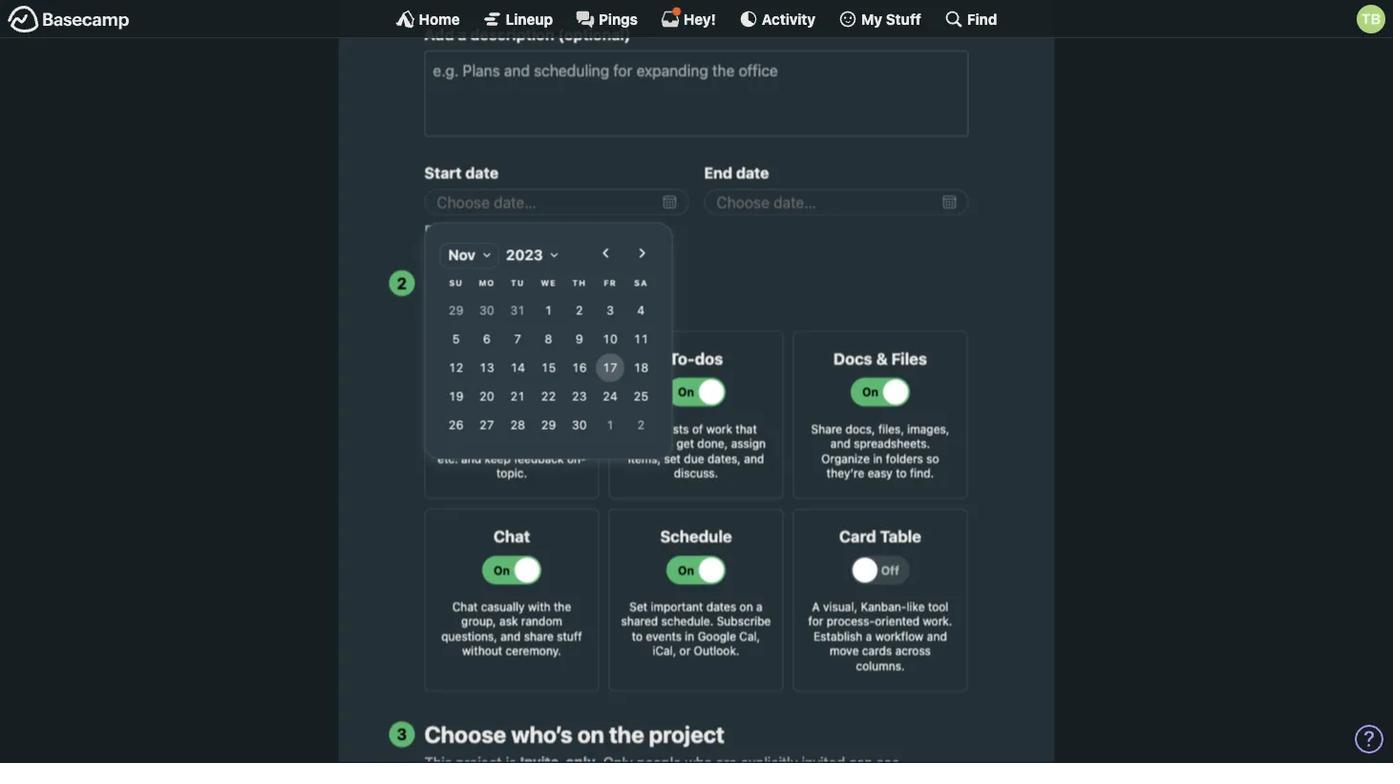 Task type: describe. For each thing, give the bounding box(es) containing it.
make
[[636, 422, 664, 435]]

1 choose date… field from the left
[[425, 189, 689, 215]]

work
[[707, 422, 733, 435]]

in inside "set important dates on a shared schedule. subscribe to events in google cal, ical, or outlook."
[[685, 630, 695, 643]]

1 vertical spatial 1 button
[[596, 411, 625, 439]]

and inside a visual, kanban-like tool for process-oriented work. establish a workflow and move cards across columns.
[[928, 630, 948, 643]]

date for end date
[[736, 164, 770, 182]]

11
[[634, 332, 649, 345]]

0 vertical spatial 1 button
[[535, 296, 563, 325]]

nov
[[449, 246, 476, 263]]

15
[[541, 360, 556, 374]]

to inside share docs, files, images, and spreadsheets. organize in folders so they're easy to find.
[[896, 467, 907, 480]]

date for start date
[[466, 164, 499, 182]]

add
[[425, 26, 454, 44]]

dates inside "set important dates on a shared schedule. subscribe to events in google cal, ical, or outlook."
[[707, 600, 737, 613]]

5 button
[[442, 325, 471, 353]]

21
[[511, 389, 526, 403]]

cards
[[863, 645, 893, 658]]

su
[[449, 278, 463, 288]]

1 vertical spatial 29
[[541, 418, 556, 431]]

images,
[[908, 422, 950, 435]]

7 button
[[504, 325, 532, 353]]

pitch
[[559, 422, 586, 435]]

we
[[541, 278, 557, 288]]

share docs, files, images, and spreadsheets. organize in folders so they're easy to find.
[[812, 422, 950, 480]]

18
[[634, 360, 649, 374]]

14
[[511, 360, 526, 374]]

to-
[[670, 349, 695, 368]]

group,
[[462, 615, 496, 628]]

main element
[[0, 0, 1394, 38]]

move
[[830, 645, 859, 658]]

add a description (optional)
[[425, 26, 631, 44]]

24
[[603, 389, 618, 403]]

docs
[[834, 349, 873, 368]]

16
[[572, 360, 587, 374]]

10
[[603, 332, 618, 345]]

20
[[480, 389, 495, 403]]

mo
[[479, 278, 495, 288]]

schedule.
[[662, 615, 714, 628]]

questions,
[[442, 630, 498, 643]]

14 button
[[504, 353, 532, 382]]

progress
[[481, 437, 528, 450]]

0 horizontal spatial 2 button
[[565, 296, 594, 325]]

and inside the make lists of work that needs to get done, assign items, set due dates, and discuss.
[[745, 452, 765, 465]]

31 button
[[504, 296, 532, 325]]

ask
[[500, 615, 518, 628]]

27 button
[[473, 411, 502, 439]]

cal,
[[740, 630, 761, 643]]

pings
[[599, 11, 638, 27]]

9
[[576, 332, 583, 345]]

subscribe
[[717, 615, 771, 628]]

activity
[[762, 11, 816, 27]]

0 vertical spatial 29 button
[[442, 296, 471, 325]]

9 button
[[565, 325, 594, 353]]

columns.
[[856, 660, 905, 673]]

kanban-
[[861, 600, 907, 613]]

without
[[463, 645, 503, 658]]

22 button
[[535, 382, 563, 411]]

4 button
[[627, 296, 656, 325]]

visual,
[[824, 600, 858, 613]]

and inside post announcements, pitch ideas, progress updates, etc. and keep feedback on- topic.
[[462, 452, 482, 465]]

lineup
[[506, 11, 553, 27]]

10 button
[[596, 325, 625, 353]]

events
[[646, 630, 682, 643]]

due
[[684, 452, 705, 465]]

8 button
[[535, 325, 563, 353]]

to-dos
[[670, 349, 723, 368]]

needs
[[627, 437, 660, 450]]

end
[[705, 164, 733, 182]]

17
[[603, 360, 618, 374]]

a inside "set important dates on a shared schedule. subscribe to events in google cal, ical, or outlook."
[[757, 600, 763, 613]]

0 horizontal spatial on
[[578, 721, 605, 748]]

13
[[480, 360, 495, 374]]

chat casually with the group, ask random questions, and share stuff without ceremony.
[[442, 600, 583, 658]]

message
[[453, 349, 522, 368]]

change
[[528, 303, 576, 320]]

later.
[[616, 303, 648, 320]]

dos
[[695, 349, 723, 368]]

easy
[[868, 467, 893, 480]]

the for with
[[554, 600, 572, 613]]

set
[[664, 452, 681, 465]]

a
[[813, 600, 820, 613]]

docs,
[[846, 422, 876, 435]]

set important dates on a shared schedule. subscribe to events in google cal, ical, or outlook.
[[622, 600, 771, 658]]

casually
[[481, 600, 525, 613]]

that
[[736, 422, 757, 435]]

like
[[907, 600, 925, 613]]

home
[[419, 11, 460, 27]]

1 for topmost '1' button
[[545, 303, 553, 317]]

the for on
[[610, 721, 645, 748]]

0 vertical spatial tools
[[564, 269, 617, 296]]

set
[[630, 600, 648, 613]]

assign
[[732, 437, 766, 450]]

3 inside button
[[607, 303, 614, 317]]

1 vertical spatial 3
[[397, 725, 407, 744]]

Add a description (optional) text field
[[425, 51, 969, 137]]

remove dates
[[425, 222, 517, 238]]

table
[[881, 527, 922, 546]]

18 button
[[627, 353, 656, 382]]

find
[[968, 11, 998, 27]]

remove dates link
[[425, 222, 517, 238]]



Task type: locate. For each thing, give the bounding box(es) containing it.
in down schedule.
[[685, 630, 695, 643]]

1 vertical spatial 30
[[572, 418, 587, 431]]

23
[[572, 389, 587, 403]]

0 vertical spatial 30
[[480, 303, 495, 317]]

find.
[[910, 467, 935, 480]]

1 vertical spatial on
[[578, 721, 605, 748]]

1 horizontal spatial to
[[663, 437, 674, 450]]

1 vertical spatial 29 button
[[535, 411, 563, 439]]

2
[[397, 274, 407, 292], [576, 303, 583, 317], [638, 418, 645, 431]]

2 button
[[565, 296, 594, 325], [627, 411, 656, 439]]

fr
[[604, 278, 617, 288]]

1 horizontal spatial 1
[[607, 418, 614, 431]]

2 up needs
[[638, 418, 645, 431]]

to down shared
[[632, 630, 643, 643]]

tools up 10
[[580, 303, 612, 320]]

date right start
[[466, 164, 499, 182]]

0 horizontal spatial to
[[632, 630, 643, 643]]

choose left the who's
[[425, 721, 507, 748]]

my stuff button
[[839, 10, 922, 29]]

2 vertical spatial to
[[632, 630, 643, 643]]

1 choose from the top
[[425, 269, 507, 296]]

choose who's on the project
[[425, 721, 725, 748]]

29 button down 22
[[535, 411, 563, 439]]

0 vertical spatial dates
[[481, 222, 517, 238]]

3
[[607, 303, 614, 317], [397, 725, 407, 744]]

process-
[[827, 615, 875, 628]]

16 button
[[565, 353, 594, 382]]

or
[[680, 645, 691, 658]]

activity link
[[739, 10, 816, 29]]

1 vertical spatial 1
[[607, 418, 614, 431]]

15 button
[[535, 353, 563, 382]]

workflow
[[876, 630, 924, 643]]

dates up subscribe
[[707, 600, 737, 613]]

0 horizontal spatial 1 button
[[535, 296, 563, 325]]

1 vertical spatial dates
[[707, 600, 737, 613]]

oriented
[[875, 615, 920, 628]]

a visual, kanban-like tool for process-oriented work. establish a workflow and move cards across columns.
[[809, 600, 953, 673]]

ceremony.
[[506, 645, 562, 658]]

1 horizontal spatial dates
[[707, 600, 737, 613]]

and down work.
[[928, 630, 948, 643]]

19
[[449, 389, 464, 403]]

you
[[425, 303, 449, 320]]

keep
[[485, 452, 511, 465]]

my
[[862, 11, 883, 27]]

tools right the we
[[564, 269, 617, 296]]

choose for choose who's on the project
[[425, 721, 507, 748]]

establish
[[814, 630, 863, 643]]

2 for the rightmost 2 button
[[638, 418, 645, 431]]

1 vertical spatial 2
[[576, 303, 583, 317]]

19 button
[[442, 382, 471, 411]]

1 horizontal spatial 1 button
[[596, 411, 625, 439]]

0 horizontal spatial choose date… field
[[425, 189, 689, 215]]

0 horizontal spatial 30 button
[[473, 296, 502, 325]]

1 down the we
[[545, 303, 553, 317]]

stuff
[[886, 11, 922, 27]]

2 horizontal spatial to
[[896, 467, 907, 480]]

2 down the 'th'
[[576, 303, 583, 317]]

ideas,
[[445, 437, 478, 450]]

29 up updates,
[[541, 418, 556, 431]]

2 choose from the top
[[425, 721, 507, 748]]

done,
[[698, 437, 728, 450]]

29 button down the su
[[442, 296, 471, 325]]

28 button
[[504, 411, 532, 439]]

who's
[[512, 721, 573, 748]]

(optional)
[[558, 26, 631, 44]]

0 vertical spatial in
[[874, 452, 883, 465]]

2 button down the 25
[[627, 411, 656, 439]]

0 horizontal spatial chat
[[453, 600, 478, 613]]

12
[[449, 360, 464, 374]]

2 button down the 'th'
[[565, 296, 594, 325]]

feedback
[[514, 452, 564, 465]]

lists
[[668, 422, 689, 435]]

a inside a visual, kanban-like tool for process-oriented work. establish a workflow and move cards across columns.
[[866, 630, 873, 643]]

0 horizontal spatial 30
[[480, 303, 495, 317]]

1 horizontal spatial 30
[[572, 418, 587, 431]]

1 horizontal spatial 29 button
[[535, 411, 563, 439]]

a up subscribe
[[757, 600, 763, 613]]

schedule
[[661, 527, 732, 546]]

1 button down the we
[[535, 296, 563, 325]]

30 down 23 button
[[572, 418, 587, 431]]

topic.
[[497, 467, 527, 480]]

0 vertical spatial 30 button
[[473, 296, 502, 325]]

dates up 2023
[[481, 222, 517, 238]]

0 vertical spatial 29
[[449, 303, 464, 317]]

2 horizontal spatial 2
[[638, 418, 645, 431]]

2 vertical spatial 2
[[638, 418, 645, 431]]

sa
[[635, 278, 648, 288]]

3 button
[[596, 296, 625, 325]]

chat down topic.
[[494, 527, 530, 546]]

0 vertical spatial chat
[[494, 527, 530, 546]]

get
[[677, 437, 695, 450]]

tu
[[511, 278, 525, 288]]

and down the ideas,
[[462, 452, 482, 465]]

1 horizontal spatial 2
[[576, 303, 583, 317]]

1 vertical spatial in
[[685, 630, 695, 643]]

25 button
[[627, 382, 656, 411]]

to inside the make lists of work that needs to get done, assign items, set due dates, and discuss.
[[663, 437, 674, 450]]

28
[[511, 418, 526, 431]]

chat for chat casually with the group, ask random questions, and share stuff without ceremony.
[[453, 600, 478, 613]]

1 button
[[535, 296, 563, 325], [596, 411, 625, 439]]

0 horizontal spatial dates
[[481, 222, 517, 238]]

and inside chat casually with the group, ask random questions, and share stuff without ceremony.
[[501, 630, 521, 643]]

1 horizontal spatial choose date… field
[[705, 189, 969, 215]]

21 button
[[504, 382, 532, 411]]

0 horizontal spatial 2
[[397, 274, 407, 292]]

to down folders
[[896, 467, 907, 480]]

files,
[[879, 422, 905, 435]]

to inside "set important dates on a shared schedule. subscribe to events in google cal, ical, or outlook."
[[632, 630, 643, 643]]

1 vertical spatial chat
[[453, 600, 478, 613]]

1 vertical spatial tools
[[580, 303, 612, 320]]

google
[[698, 630, 737, 643]]

30 button down mo
[[473, 296, 502, 325]]

choose your tools
[[425, 269, 617, 296]]

a right add
[[458, 26, 467, 44]]

2023
[[506, 246, 543, 263]]

on right the who's
[[578, 721, 605, 748]]

2 choose date… field from the left
[[705, 189, 969, 215]]

1 horizontal spatial a
[[757, 600, 763, 613]]

13 button
[[473, 353, 502, 382]]

0 vertical spatial 2
[[397, 274, 407, 292]]

29 down the su
[[449, 303, 464, 317]]

1 vertical spatial choose
[[425, 721, 507, 748]]

th
[[573, 278, 587, 288]]

8
[[545, 332, 553, 345]]

stuff
[[557, 630, 583, 643]]

folders
[[886, 452, 924, 465]]

hey! button
[[661, 7, 716, 29]]

22
[[541, 389, 556, 403]]

updates,
[[532, 437, 579, 450]]

1
[[545, 303, 553, 317], [607, 418, 614, 431]]

and down assign
[[745, 452, 765, 465]]

0 vertical spatial 1
[[545, 303, 553, 317]]

choose
[[425, 269, 507, 296], [425, 721, 507, 748]]

0 horizontal spatial 3
[[397, 725, 407, 744]]

0 horizontal spatial 29 button
[[442, 296, 471, 325]]

&
[[877, 349, 888, 368]]

chat
[[494, 527, 530, 546], [453, 600, 478, 613]]

1 horizontal spatial on
[[740, 600, 754, 613]]

7
[[514, 332, 522, 345]]

0 horizontal spatial 1
[[545, 303, 553, 317]]

0 vertical spatial a
[[458, 26, 467, 44]]

30 right 'can'
[[480, 303, 495, 317]]

0 vertical spatial 3
[[607, 303, 614, 317]]

1 horizontal spatial date
[[736, 164, 770, 182]]

description
[[470, 26, 555, 44]]

26 button
[[442, 411, 471, 439]]

1 vertical spatial to
[[896, 467, 907, 480]]

11 button
[[627, 325, 656, 353]]

chat inside chat casually with the group, ask random questions, and share stuff without ceremony.
[[453, 600, 478, 613]]

on inside "set important dates on a shared schedule. subscribe to events in google cal, ical, or outlook."
[[740, 600, 754, 613]]

and inside share docs, files, images, and spreadsheets. organize in folders so they're easy to find.
[[831, 437, 851, 450]]

1 button down 24
[[596, 411, 625, 439]]

and up organize
[[831, 437, 851, 450]]

0 horizontal spatial in
[[685, 630, 695, 643]]

dialog
[[425, 215, 730, 469]]

date right 'end'
[[736, 164, 770, 182]]

2 for leftmost 2 button
[[576, 303, 583, 317]]

dialog containing nov
[[425, 215, 730, 469]]

tool
[[929, 600, 949, 613]]

start date
[[425, 164, 499, 182]]

in inside share docs, files, images, and spreadsheets. organize in folders so they're easy to find.
[[874, 452, 883, 465]]

share
[[524, 630, 554, 643]]

0 vertical spatial the
[[554, 600, 572, 613]]

switch accounts image
[[8, 5, 130, 34]]

1 horizontal spatial 29
[[541, 418, 556, 431]]

0 horizontal spatial date
[[466, 164, 499, 182]]

project
[[650, 721, 725, 748]]

choose up 'can'
[[425, 269, 507, 296]]

chat for chat
[[494, 527, 530, 546]]

Choose date… field
[[425, 189, 689, 215], [705, 189, 969, 215]]

work.
[[923, 615, 953, 628]]

1 for '1' button to the bottom
[[607, 418, 614, 431]]

0 horizontal spatial 29
[[449, 303, 464, 317]]

1 vertical spatial a
[[757, 600, 763, 613]]

0 vertical spatial to
[[663, 437, 674, 450]]

tim burton image
[[1358, 5, 1386, 33]]

1 horizontal spatial the
[[610, 721, 645, 748]]

on up subscribe
[[740, 600, 754, 613]]

ical,
[[653, 645, 677, 658]]

1 horizontal spatial chat
[[494, 527, 530, 546]]

in up easy
[[874, 452, 883, 465]]

0 vertical spatial 2 button
[[565, 296, 594, 325]]

important
[[651, 600, 704, 613]]

1 horizontal spatial 3
[[607, 303, 614, 317]]

choose for choose your tools
[[425, 269, 507, 296]]

home link
[[396, 10, 460, 29]]

message board
[[453, 349, 571, 368]]

card
[[840, 527, 877, 546]]

so
[[927, 452, 940, 465]]

0 horizontal spatial the
[[554, 600, 572, 613]]

2 date from the left
[[736, 164, 770, 182]]

1 horizontal spatial 30 button
[[565, 411, 594, 439]]

2 left the su
[[397, 274, 407, 292]]

the right with
[[554, 600, 572, 613]]

the inside chat casually with the group, ask random questions, and share stuff without ceremony.
[[554, 600, 572, 613]]

chat up group,
[[453, 600, 478, 613]]

27
[[480, 418, 495, 431]]

0 horizontal spatial a
[[458, 26, 467, 44]]

and down ask
[[501, 630, 521, 643]]

1 vertical spatial 2 button
[[627, 411, 656, 439]]

the left project
[[610, 721, 645, 748]]

to up the "set"
[[663, 437, 674, 450]]

5
[[453, 332, 460, 345]]

across
[[896, 645, 931, 658]]

1 down 24 button
[[607, 418, 614, 431]]

1 horizontal spatial in
[[874, 452, 883, 465]]

1 date from the left
[[466, 164, 499, 182]]

1 horizontal spatial 2 button
[[627, 411, 656, 439]]

they're
[[827, 467, 865, 480]]

2 horizontal spatial a
[[866, 630, 873, 643]]

0 vertical spatial on
[[740, 600, 754, 613]]

a up cards
[[866, 630, 873, 643]]

items,
[[628, 452, 661, 465]]

0 vertical spatial choose
[[425, 269, 507, 296]]

30
[[480, 303, 495, 317], [572, 418, 587, 431]]

1 vertical spatial 30 button
[[565, 411, 594, 439]]

30 button down the '23'
[[565, 411, 594, 439]]

2 vertical spatial a
[[866, 630, 873, 643]]

1 vertical spatial the
[[610, 721, 645, 748]]



Task type: vqa. For each thing, say whether or not it's contained in the screenshot.


